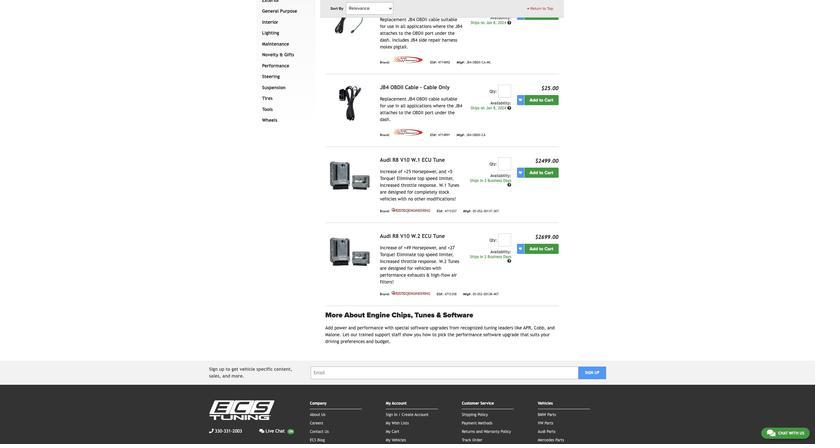 Task type: vqa. For each thing, say whether or not it's contained in the screenshot.


Task type: locate. For each thing, give the bounding box(es) containing it.
1 horizontal spatial vehicles
[[538, 401, 553, 406]]

0 vertical spatial increased
[[380, 183, 400, 188]]

top up completely
[[418, 176, 425, 181]]

port up es#: 4714891
[[425, 110, 434, 115]]

pick
[[438, 332, 447, 337]]

on for question circle image corresponding to ships on jan 8, 2024
[[481, 20, 485, 25]]

tunes inside 'increase of +49 horsepower, and +27 torque! eliminate top speed limiter, increased throttle response. w.2 tunes are designed for vehicles with performance exhausts & high-flow air filters!'
[[448, 259, 460, 264]]

comments image inside chat with us link
[[767, 429, 776, 437]]

dash. inside "replacement jb4 obdii cable suitable for use in all applications where the jb4 attaches to the obdii port under the dash. includes jb4 side repair harness molex pigtail."
[[380, 37, 391, 43]]

speed inside "increase of +25 horsepower, and +5 torque! eliminate top speed limiter, increased throttle response. w.1 tunes are designed for completely stock vehicles with no other modifications!"
[[426, 176, 438, 181]]

+49
[[404, 245, 411, 250]]

0 vertical spatial w.1
[[411, 157, 421, 163]]

top inside 'increase of +49 horsepower, and +27 torque! eliminate top speed limiter, increased throttle response. w.2 tunes are designed for vehicles with performance exhausts & high-flow air filters!'
[[418, 252, 425, 257]]

my
[[386, 401, 391, 406], [386, 421, 391, 426], [386, 429, 391, 434], [386, 438, 391, 442]]

eliminate inside 'increase of +49 horsepower, and +27 torque! eliminate top speed limiter, increased throttle response. w.2 tunes are designed for vehicles with performance exhausts & high-flow air filters!'
[[397, 252, 416, 257]]

1 business from the top
[[488, 178, 502, 183]]

dash. for jb4 obdii cable - with jb4 side repair harness
[[380, 37, 391, 43]]

increase
[[380, 169, 397, 174], [380, 245, 397, 250]]

horsepower,
[[413, 169, 438, 174], [413, 245, 438, 250]]

tune down es#: 4715357 on the top right of page
[[433, 233, 445, 239]]

torque! inside 'increase of +49 horsepower, and +27 torque! eliminate top speed limiter, increased throttle response. w.2 tunes are designed for vehicles with performance exhausts & high-flow air filters!'
[[380, 252, 396, 257]]

weistec - corporate logo image for w.2
[[391, 291, 431, 296]]

careers link
[[310, 421, 323, 426]]

parts for vw parts
[[545, 421, 554, 426]]

2 vertical spatial audi
[[538, 429, 546, 434]]

torque! inside "increase of +25 horsepower, and +5 torque! eliminate top speed limiter, increased throttle response. w.1 tunes are designed for completely stock vehicles with no other modifications!"
[[380, 176, 396, 181]]

of for w.2
[[399, 245, 403, 250]]

3 brand: from the top
[[380, 209, 390, 213]]

repair
[[429, 37, 441, 43]]

1 vertical spatial weistec - corporate logo image
[[391, 291, 431, 296]]

eliminate down +25
[[397, 176, 416, 181]]

1 vertical spatial replacement
[[380, 96, 407, 101]]

1 vertical spatial increase
[[380, 245, 397, 250]]

designed down +25
[[388, 189, 406, 195]]

1 horizontal spatial vehicles
[[415, 266, 431, 271]]

policy up methods
[[478, 413, 488, 417]]

v10 up +25
[[401, 157, 410, 163]]

2 qty: from the top
[[490, 162, 497, 166]]

to left get on the bottom left
[[226, 367, 230, 372]]

1 horizontal spatial w.2
[[439, 259, 447, 264]]

2 top from the top
[[418, 252, 425, 257]]

under inside "replacement jb4 obdii cable suitable for use in all applications where the jb4 attaches to the obdii port under the dash. includes jb4 side repair harness molex pigtail."
[[435, 31, 447, 36]]

comments image inside the live chat link
[[259, 429, 265, 433]]

00138-
[[484, 293, 494, 296]]

es#: for jb4 obdii cable - with jb4 side repair harness
[[431, 61, 437, 64]]

mfg#: right 4714891
[[457, 133, 465, 137]]

add inside add power and performance with special software upgrades from recognized tuning leaders like apr, cobb, and malone. let our trained support staff show you how to pick the performance software upgrade that suits your driving preferences and budget.
[[325, 325, 333, 330]]

2 response. from the top
[[418, 259, 438, 264]]

my down my cart link
[[386, 438, 391, 442]]

2 burger motorsports - corporate logo image from the top
[[391, 128, 424, 136]]

1 vertical spatial add to wish list image
[[519, 98, 522, 102]]

use down 'jb4 obdii cable - cable only'
[[387, 103, 394, 108]]

3 add to cart button from the top
[[525, 168, 559, 178]]

horsepower, inside 'increase of +49 horsepower, and +27 torque! eliminate top speed limiter, increased throttle response. w.2 tunes are designed for vehicles with performance exhausts & high-flow air filters!'
[[413, 245, 438, 250]]

0 horizontal spatial w.2
[[411, 233, 421, 239]]

tuning
[[484, 325, 497, 330]]

top down the audi r8 v10 w.2 ecu tune link
[[418, 252, 425, 257]]

r8
[[393, 157, 399, 163], [393, 233, 399, 239]]

1 jan from the top
[[486, 20, 492, 25]]

ecu up "increase of +25 horsepower, and +5 torque! eliminate top speed limiter, increased throttle response. w.1 tunes are designed for completely stock vehicles with no other modifications!"
[[422, 157, 432, 163]]

1 8, from the top
[[494, 20, 497, 25]]

cable inside "replacement jb4 obdii cable suitable for use in all applications where the jb4 attaches to the obdii port under the dash. includes jb4 side repair harness molex pigtail."
[[429, 17, 440, 22]]

horsepower, for w.1
[[413, 169, 438, 174]]

2 are from the top
[[380, 266, 387, 271]]

0 vertical spatial obdii-
[[473, 61, 482, 64]]

3 add to cart from the top
[[530, 170, 554, 175]]

1 add to wish list image from the top
[[519, 171, 522, 174]]

all up the includes
[[401, 24, 406, 29]]

about up power
[[345, 311, 365, 319]]

1 052- from the top
[[478, 209, 484, 213]]

1 port from the top
[[425, 31, 434, 36]]

1 ships in 2 business days from the top
[[470, 178, 512, 183]]

1 vertical spatial top
[[418, 252, 425, 257]]

1 vertical spatial audi
[[380, 233, 391, 239]]

1 05- from the top
[[473, 209, 478, 213]]

bmw
[[538, 413, 547, 417]]

1 vertical spatial on
[[481, 106, 485, 110]]

live chat link
[[259, 428, 294, 435]]

1 qty: from the top
[[490, 89, 497, 94]]

limiter, down +5
[[439, 176, 454, 181]]

increased for audi r8 v10 w.2 ecu tune
[[380, 259, 400, 264]]

weistec - corporate logo image down the no
[[391, 208, 431, 213]]

increase left +49
[[380, 245, 397, 250]]

cable left "with"
[[405, 0, 419, 5]]

mercedes parts link
[[538, 438, 564, 442]]

0 horizontal spatial policy
[[478, 413, 488, 417]]

where inside "replacement jb4 obdii cable suitable for use in all applications where the jb4 attaches to the obdii port under the dash. includes jb4 side repair harness molex pigtail."
[[433, 24, 446, 29]]

attaches inside "replacement jb4 obdii cable suitable for use in all applications where the jb4 attaches to the obdii port under the dash. includes jb4 side repair harness molex pigtail."
[[380, 31, 398, 36]]

and inside sign up to get vehicle specific content, sales, and more.
[[223, 373, 230, 379]]

1 vertical spatial question circle image
[[508, 259, 512, 263]]

1 r8 from the top
[[393, 157, 399, 163]]

1 vertical spatial port
[[425, 110, 434, 115]]

0 vertical spatial on
[[481, 20, 485, 25]]

vehicles left the no
[[380, 196, 397, 201]]

mfg#: for audi r8 v10 w.1 ecu tune
[[463, 209, 472, 213]]

1 vertical spatial horsepower,
[[413, 245, 438, 250]]

0 vertical spatial 05-
[[473, 209, 478, 213]]

are inside 'increase of +49 horsepower, and +27 torque! eliminate top speed limiter, increased throttle response. w.2 tunes are designed for vehicles with performance exhausts & high-flow air filters!'
[[380, 266, 387, 271]]

your
[[541, 332, 550, 337]]

0 vertical spatial ships in 2 business days
[[470, 178, 512, 183]]

330-331-2003 link
[[209, 428, 242, 435]]

attaches inside the replacement jb4 obdii cable suitable for use in all applications where the jb4 attaches to the obdii port under the dash.
[[380, 110, 398, 115]]

other
[[415, 196, 426, 201]]

designed for w.1
[[388, 189, 406, 195]]

1 vertical spatial are
[[380, 266, 387, 271]]

1 vertical spatial suitable
[[441, 96, 458, 101]]

1 vertical spatial r8
[[393, 233, 399, 239]]

business for $2699.00
[[488, 255, 502, 259]]

limiter,
[[439, 176, 454, 181], [439, 252, 454, 257]]

payment methods link
[[462, 421, 493, 426]]

1 attaches from the top
[[380, 31, 398, 36]]

exhausts
[[408, 272, 425, 278]]

1 obdii- from the top
[[473, 61, 482, 64]]

eliminate down +49
[[397, 252, 416, 257]]

chat
[[276, 428, 285, 434], [779, 431, 788, 436]]

audi for audi r8 v10 w.2 ecu tune
[[380, 233, 391, 239]]

1 vertical spatial of
[[399, 245, 403, 250]]

mfg#: jb4-obdii-ca-mc
[[457, 61, 491, 64]]

0 vertical spatial side
[[447, 0, 457, 5]]

jan
[[486, 20, 492, 25], [486, 106, 492, 110]]

of inside "increase of +25 horsepower, and +5 torque! eliminate top speed limiter, increased throttle response. w.1 tunes are designed for completely stock vehicles with no other modifications!"
[[399, 169, 403, 174]]

top for w.2
[[418, 252, 425, 257]]

2 attaches from the top
[[380, 110, 398, 115]]

brand:
[[380, 61, 390, 64], [380, 133, 390, 137], [380, 209, 390, 213], [380, 293, 390, 296]]

performance up trained
[[357, 325, 384, 330]]

parts right vw
[[545, 421, 554, 426]]

1 designed from the top
[[388, 189, 406, 195]]

limiter, inside 'increase of +49 horsepower, and +27 torque! eliminate top speed limiter, increased throttle response. w.2 tunes are designed for vehicles with performance exhausts & high-flow air filters!'
[[439, 252, 454, 257]]

replacement for jb4 obdii cable - cable only
[[380, 96, 407, 101]]

2 days from the top
[[504, 255, 512, 259]]

ca
[[482, 133, 486, 137]]

& left gifts
[[280, 52, 283, 57]]

attaches for jb4 obdii cable - with jb4 side repair harness
[[380, 31, 398, 36]]

cable inside the replacement jb4 obdii cable suitable for use in all applications where the jb4 attaches to the obdii port under the dash.
[[429, 96, 440, 101]]

where inside the replacement jb4 obdii cable suitable for use in all applications where the jb4 attaches to the obdii port under the dash.
[[433, 103, 446, 108]]

2 my from the top
[[386, 421, 391, 426]]

limiter, down +27
[[439, 252, 454, 257]]

1 my from the top
[[386, 401, 391, 406]]

where for jb4
[[433, 24, 446, 29]]

w.1
[[411, 157, 421, 163], [439, 183, 447, 188]]

top inside "increase of +25 horsepower, and +5 torque! eliminate top speed limiter, increased throttle response. w.1 tunes are designed for completely stock vehicles with no other modifications!"
[[418, 176, 425, 181]]

side inside "replacement jb4 obdii cable suitable for use in all applications where the jb4 attaches to the obdii port under the dash. includes jb4 side repair harness molex pigtail."
[[419, 37, 427, 43]]

1 horizontal spatial about
[[345, 311, 365, 319]]

052- for audi r8 v10 w.2 ecu tune
[[478, 293, 484, 296]]

1 torque! from the top
[[380, 176, 396, 181]]

1 limiter, from the top
[[439, 176, 454, 181]]

2 increased from the top
[[380, 259, 400, 264]]

1 vertical spatial increased
[[380, 259, 400, 264]]

1 jb4- from the top
[[467, 61, 473, 64]]

comments image
[[259, 429, 265, 433], [767, 429, 776, 437]]

2 add to wish list image from the top
[[519, 247, 522, 250]]

1 vertical spatial limiter,
[[439, 252, 454, 257]]

side right "with"
[[447, 0, 457, 5]]

up inside sign up to get vehicle specific content, sales, and more.
[[219, 367, 225, 372]]

1 vertical spatial under
[[435, 110, 447, 115]]

0 horizontal spatial vehicles
[[392, 438, 406, 442]]

to inside add power and performance with special software upgrades from recognized tuning leaders like apr, cobb, and malone. let our trained support staff show you how to pick the performance software upgrade that suits your driving preferences and budget.
[[433, 332, 437, 337]]

my cart link
[[386, 429, 399, 434]]

4 availability: from the top
[[491, 250, 512, 254]]

of inside 'increase of +49 horsepower, and +27 torque! eliminate top speed limiter, increased throttle response. w.2 tunes are designed for vehicles with performance exhausts & high-flow air filters!'
[[399, 245, 403, 250]]

torque! up filters!
[[380, 252, 396, 257]]

05-
[[473, 209, 478, 213], [473, 293, 478, 296]]

- left "with"
[[420, 0, 422, 5]]

performance
[[380, 272, 406, 278], [357, 325, 384, 330], [456, 332, 482, 337]]

replacement for jb4 obdii cable - with jb4 side repair harness
[[380, 17, 407, 22]]

maintenance link
[[261, 39, 308, 50]]

es#: left 4715358
[[437, 293, 444, 296]]

tires link
[[261, 93, 308, 104]]

0 vertical spatial under
[[435, 31, 447, 36]]

0 vertical spatial tune
[[433, 157, 445, 163]]

2 2024 from the top
[[498, 106, 506, 110]]

parts for mercedes parts
[[556, 438, 564, 442]]

v10
[[401, 157, 410, 163], [401, 233, 410, 239]]

designed inside "increase of +25 horsepower, and +5 torque! eliminate top speed limiter, increased throttle response. w.1 tunes are designed for completely stock vehicles with no other modifications!"
[[388, 189, 406, 195]]

0 vertical spatial suitable
[[441, 17, 458, 22]]

where up repair
[[433, 24, 446, 29]]

0 vertical spatial ecu
[[422, 157, 432, 163]]

1 throttle from the top
[[401, 183, 417, 188]]

audi for audi r8 v10 w.1 ecu tune
[[380, 157, 391, 163]]

port inside the replacement jb4 obdii cable suitable for use in all applications where the jb4 attaches to the obdii port under the dash.
[[425, 110, 434, 115]]

1 vertical spatial v10
[[401, 233, 410, 239]]

2 weistec - corporate logo image from the top
[[391, 291, 431, 296]]

add to cart down $2699.00
[[530, 246, 554, 252]]

jb4
[[380, 0, 389, 5], [437, 0, 446, 5], [408, 17, 415, 22], [455, 24, 463, 29], [411, 37, 418, 43], [380, 84, 389, 90], [408, 96, 415, 101], [455, 103, 463, 108]]

1 all from the top
[[401, 24, 406, 29]]

for inside 'increase of +49 horsepower, and +27 torque! eliminate top speed limiter, increased throttle response. w.2 tunes are designed for vehicles with performance exhausts & high-flow air filters!'
[[408, 266, 413, 271]]

and left +27
[[439, 245, 447, 250]]

of
[[399, 169, 403, 174], [399, 245, 403, 250]]

response. up completely
[[418, 183, 438, 188]]

add to cart down the $25.00
[[530, 97, 554, 103]]

all inside the replacement jb4 obdii cable suitable for use in all applications where the jb4 attaches to the obdii port under the dash.
[[401, 103, 406, 108]]

1 horizontal spatial w.1
[[439, 183, 447, 188]]

sign in / create account
[[386, 413, 429, 417]]

policy right warranty on the bottom of page
[[501, 429, 511, 434]]

w.2 up flow
[[439, 259, 447, 264]]

1 cable from the top
[[429, 17, 440, 22]]

r8 for w.2
[[393, 233, 399, 239]]

question circle image
[[508, 21, 512, 25], [508, 259, 512, 263]]

increased inside 'increase of +49 horsepower, and +27 torque! eliminate top speed limiter, increased throttle response. w.2 tunes are designed for vehicles with performance exhausts & high-flow air filters!'
[[380, 259, 400, 264]]

2 2 from the top
[[485, 255, 487, 259]]

ecu up 'increase of +49 horsepower, and +27 torque! eliminate top speed limiter, increased throttle response. w.2 tunes are designed for vehicles with performance exhausts & high-flow air filters!'
[[422, 233, 432, 239]]

use inside the replacement jb4 obdii cable suitable for use in all applications where the jb4 attaches to the obdii port under the dash.
[[387, 103, 394, 108]]

0 vertical spatial all
[[401, 24, 406, 29]]

1 horizontal spatial sign
[[386, 413, 393, 417]]

increase for audi r8 v10 w.1 ecu tune
[[380, 169, 397, 174]]

2 designed from the top
[[388, 266, 406, 271]]

cable down only
[[429, 96, 440, 101]]

ecs blog link
[[310, 438, 325, 442]]

05- left 00137-
[[473, 209, 478, 213]]

es#: left 4715357 at the right top of page
[[437, 209, 444, 213]]

1 horizontal spatial policy
[[501, 429, 511, 434]]

1 response. from the top
[[418, 183, 438, 188]]

performance down recognized on the right
[[456, 332, 482, 337]]

1 vertical spatial performance
[[357, 325, 384, 330]]

1 use from the top
[[387, 24, 394, 29]]

dash. inside the replacement jb4 obdii cable suitable for use in all applications where the jb4 attaches to the obdii port under the dash.
[[380, 117, 391, 122]]

business for $2499.00
[[488, 178, 502, 183]]

ships for audi r8 v10 w.2 ecu tune
[[470, 255, 479, 259]]

1 burger motorsports - corporate logo image from the top
[[391, 56, 424, 64]]

es#:
[[431, 61, 437, 64], [431, 133, 437, 137], [437, 209, 444, 213], [437, 293, 444, 296]]

designed
[[388, 189, 406, 195], [388, 266, 406, 271]]

applications for with
[[407, 24, 432, 29]]

air
[[452, 272, 457, 278]]

throttle inside "increase of +25 horsepower, and +5 torque! eliminate top speed limiter, increased throttle response. w.1 tunes are designed for completely stock vehicles with no other modifications!"
[[401, 183, 417, 188]]

1 vertical spatial tunes
[[448, 259, 460, 264]]

specific
[[257, 367, 273, 372]]

3 availability: from the top
[[491, 173, 512, 178]]

add to cart button for $25.00
[[525, 95, 559, 105]]

1 suitable from the top
[[441, 17, 458, 22]]

replacement inside the replacement jb4 obdii cable suitable for use in all applications where the jb4 attaches to the obdii port under the dash.
[[380, 96, 407, 101]]

burger motorsports - corporate logo image for with
[[391, 56, 424, 64]]

about us
[[310, 413, 326, 417]]

burger motorsports - corporate logo image down pigtail.
[[391, 56, 424, 64]]

v10 for w.1
[[401, 157, 410, 163]]

0 horizontal spatial side
[[419, 37, 427, 43]]

response. up high-
[[418, 259, 438, 264]]

0 horizontal spatial comments image
[[259, 429, 265, 433]]

throttle down +25
[[401, 183, 417, 188]]

add for $2699.00
[[530, 246, 538, 252]]

limiter, inside "increase of +25 horsepower, and +5 torque! eliminate top speed limiter, increased throttle response. w.1 tunes are designed for completely stock vehicles with no other modifications!"
[[439, 176, 454, 181]]

0 vertical spatial days
[[504, 178, 512, 183]]

account up '/'
[[392, 401, 407, 406]]

customer
[[462, 401, 480, 406]]

0 vertical spatial add to wish list image
[[519, 13, 522, 16]]

audi parts
[[538, 429, 556, 434]]

1 dash. from the top
[[380, 37, 391, 43]]

vehicles down my cart link
[[392, 438, 406, 442]]

applications for cable
[[407, 103, 432, 108]]

1 where from the top
[[433, 24, 446, 29]]

2 horsepower, from the top
[[413, 245, 438, 250]]

es#4715358 - 05-052-00138-4kt - audi r8 v10 w.2 ecu tune  - increase of +49 horsepower, and +27 torque! eliminate top speed limiter, increased throttle response. w.2 tunes are designed for vehicles with performance exhausts & high-flow air filters! - weistec - audi image
[[325, 233, 375, 270]]

sign up
[[585, 371, 600, 375]]

es#: 4715357
[[437, 209, 457, 213]]

2 052- from the top
[[478, 293, 484, 296]]

2 add to cart from the top
[[530, 97, 554, 103]]

w.2 up 'increase of +49 horsepower, and +27 torque! eliminate top speed limiter, increased throttle response. w.2 tunes are designed for vehicles with performance exhausts & high-flow air filters!'
[[411, 233, 421, 239]]

1 vertical spatial ships in 2 business days
[[470, 255, 512, 259]]

1 vertical spatial question circle image
[[508, 183, 512, 187]]

2 jb4- from the top
[[467, 133, 473, 137]]

performance up filters!
[[380, 272, 406, 278]]

8, for question circle image corresponding to ships on jan 8, 2024
[[494, 20, 497, 25]]

warranty
[[484, 429, 500, 434]]

days
[[504, 178, 512, 183], [504, 255, 512, 259]]

designed up filters!
[[388, 266, 406, 271]]

0 horizontal spatial w.1
[[411, 157, 421, 163]]

tune down es#: 4714891
[[433, 157, 445, 163]]

1 brand: from the top
[[380, 61, 390, 64]]

ecu for w.2
[[422, 233, 432, 239]]

2 increase from the top
[[380, 245, 397, 250]]

2 where from the top
[[433, 103, 446, 108]]

account right create on the bottom of page
[[415, 413, 429, 417]]

2 vertical spatial &
[[437, 311, 441, 319]]

dash. for jb4 obdii cable - cable only
[[380, 117, 391, 122]]

increased
[[380, 183, 400, 188], [380, 259, 400, 264]]

0 vertical spatial response.
[[418, 183, 438, 188]]

4 brand: from the top
[[380, 293, 390, 296]]

more
[[325, 311, 343, 319]]

0 vertical spatial jan
[[486, 20, 492, 25]]

0 vertical spatial limiter,
[[439, 176, 454, 181]]

are
[[380, 189, 387, 195], [380, 266, 387, 271]]

2 availability: from the top
[[491, 101, 512, 105]]

mfg#: right the 4714892
[[457, 61, 465, 64]]

0 vertical spatial jb4-
[[467, 61, 473, 64]]

1 under from the top
[[435, 31, 447, 36]]

all
[[401, 24, 406, 29], [401, 103, 406, 108]]

applications inside "replacement jb4 obdii cable suitable for use in all applications where the jb4 attaches to the obdii port under the dash. includes jb4 side repair harness molex pigtail."
[[407, 24, 432, 29]]

increase left +25
[[380, 169, 397, 174]]

about up careers link
[[310, 413, 320, 417]]

from
[[450, 325, 459, 330]]

1 vertical spatial add to wish list image
[[519, 247, 522, 250]]

1 speed from the top
[[426, 176, 438, 181]]

my vehicles
[[386, 438, 406, 442]]

es#4715357 - 05-052-00137-3kt - audi r8 v10 w.1 ecu tune  - increase of +25 horsepower, and +5 torque! eliminate top speed limiter, increased throttle response. w.1 tunes are designed for completely stock vehicles with no other modifications! - weistec - audi image
[[325, 157, 375, 194]]

1 vertical spatial 052-
[[478, 293, 484, 296]]

speed inside 'increase of +49 horsepower, and +27 torque! eliminate top speed limiter, increased throttle response. w.2 tunes are designed for vehicles with performance exhausts & high-flow air filters!'
[[426, 252, 438, 257]]

up for sign up
[[595, 371, 600, 375]]

my up my vehicles
[[386, 429, 391, 434]]

mercedes
[[538, 438, 555, 442]]

2 suitable from the top
[[441, 96, 458, 101]]

sign for sign up
[[585, 371, 594, 375]]

2 ships in 2 business days from the top
[[470, 255, 512, 259]]

cart down $2499.00
[[545, 170, 554, 175]]

es#4714892 - jb4-obdii-ca-mc  - jb4 obdii cable - with jb4 side repair harness - replacement jb4 obdii cable suitable for use in all applications where the jb4 attaches to the obdii port under the dash. includes jb4 side repair harness molex pigtail. - burger motorsports - audi bmw volkswagen mercedes benz mini porsche image
[[325, 0, 375, 36]]

more about engine chips, tunes & software
[[325, 311, 474, 319]]

None number field
[[499, 0, 512, 12], [499, 85, 512, 98], [499, 157, 512, 170], [499, 233, 512, 246], [499, 0, 512, 12], [499, 85, 512, 98], [499, 157, 512, 170], [499, 233, 512, 246]]

under
[[435, 31, 447, 36], [435, 110, 447, 115]]

obdii inside jb4 obdii cable - with jb4 side repair harness
[[391, 0, 404, 5]]

ecs tuning image
[[209, 400, 274, 420]]

0 vertical spatial are
[[380, 189, 387, 195]]

1 vertical spatial ships on jan 8, 2024
[[471, 106, 508, 110]]

ships in 2 business days
[[470, 178, 512, 183], [470, 255, 512, 259]]

eliminate inside "increase of +25 horsepower, and +5 torque! eliminate top speed limiter, increased throttle response. w.1 tunes are designed for completely stock vehicles with no other modifications!"
[[397, 176, 416, 181]]

tunes for audi r8 v10 w.1 ecu tune
[[448, 183, 460, 188]]

1 vertical spatial applications
[[407, 103, 432, 108]]

cable for cable
[[405, 84, 419, 90]]

suitable up harness
[[441, 17, 458, 22]]

horsepower, down audi r8 v10 w.1 ecu tune
[[413, 169, 438, 174]]

1 vertical spatial cable
[[429, 96, 440, 101]]

for inside "replacement jb4 obdii cable suitable for use in all applications where the jb4 attaches to the obdii port under the dash. includes jb4 side repair harness molex pigtail."
[[380, 24, 386, 29]]

0 vertical spatial r8
[[393, 157, 399, 163]]

on for $25.00 question circle icon
[[481, 106, 485, 110]]

upgrade
[[503, 332, 519, 337]]

es#: left the 4714892
[[431, 61, 437, 64]]

1 question circle image from the top
[[508, 106, 512, 110]]

1 vertical spatial where
[[433, 103, 446, 108]]

replacement inside "replacement jb4 obdii cable suitable for use in all applications where the jb4 attaches to the obdii port under the dash. includes jb4 side repair harness molex pigtail."
[[380, 17, 407, 22]]

and inside 'increase of +49 horsepower, and +27 torque! eliminate top speed limiter, increased throttle response. w.2 tunes are designed for vehicles with performance exhausts & high-flow air filters!'
[[439, 245, 447, 250]]

1 vertical spatial 05-
[[473, 293, 478, 296]]

the
[[447, 24, 454, 29], [405, 31, 411, 36], [448, 31, 455, 36], [447, 103, 454, 108], [405, 110, 411, 115], [448, 110, 455, 115], [448, 332, 455, 337]]

mfg#: right 4715357 at the right top of page
[[463, 209, 472, 213]]

cable up the replacement jb4 obdii cable suitable for use in all applications where the jb4 attaches to the obdii port under the dash.
[[405, 84, 419, 90]]

0 vertical spatial 052-
[[478, 209, 484, 213]]

cable for with
[[405, 0, 419, 5]]

2 v10 from the top
[[401, 233, 410, 239]]

increased inside "increase of +25 horsepower, and +5 torque! eliminate top speed limiter, increased throttle response. w.1 tunes are designed for completely stock vehicles with no other modifications!"
[[380, 183, 400, 188]]

sign up button
[[579, 366, 606, 379]]

052- left the 4kt
[[478, 293, 484, 296]]

flow
[[442, 272, 450, 278]]

tunes inside "increase of +25 horsepower, and +5 torque! eliminate top speed limiter, increased throttle response. w.1 tunes are designed for completely stock vehicles with no other modifications!"
[[448, 183, 460, 188]]

add power and performance with special software upgrades from recognized tuning leaders like apr, cobb, and malone. let our trained support staff show you how to pick the performance software upgrade that suits your driving preferences and budget.
[[325, 325, 555, 344]]

2 throttle from the top
[[401, 259, 417, 264]]

0 vertical spatial where
[[433, 24, 446, 29]]

0 vertical spatial business
[[488, 178, 502, 183]]

- inside jb4 obdii cable - with jb4 side repair harness
[[420, 0, 422, 5]]

vehicles inside "increase of +25 horsepower, and +5 torque! eliminate top speed limiter, increased throttle response. w.1 tunes are designed for completely stock vehicles with no other modifications!"
[[380, 196, 397, 201]]

question circle image for ships in 2 business days
[[508, 259, 512, 263]]

all inside "replacement jb4 obdii cable suitable for use in all applications where the jb4 attaches to the obdii port under the dash. includes jb4 side repair harness molex pigtail."
[[401, 24, 406, 29]]

increase inside "increase of +25 horsepower, and +5 torque! eliminate top speed limiter, increased throttle response. w.1 tunes are designed for completely stock vehicles with no other modifications!"
[[380, 169, 397, 174]]

1 vertical spatial 2024
[[498, 106, 506, 110]]

parts right mercedes
[[556, 438, 564, 442]]

replacement down 'jb4 obdii cable - cable only'
[[380, 96, 407, 101]]

response. inside "increase of +25 horsepower, and +5 torque! eliminate top speed limiter, increased throttle response. w.1 tunes are designed for completely stock vehicles with no other modifications!"
[[418, 183, 438, 188]]

w.1 up "increase of +25 horsepower, and +5 torque! eliminate top speed limiter, increased throttle response. w.1 tunes are designed for completely stock vehicles with no other modifications!"
[[411, 157, 421, 163]]

2 all from the top
[[401, 103, 406, 108]]

software down tuning at the bottom right
[[484, 332, 501, 337]]

2 horizontal spatial &
[[437, 311, 441, 319]]

of left +49
[[399, 245, 403, 250]]

2 05- from the top
[[473, 293, 478, 296]]

port up repair
[[425, 31, 434, 36]]

parts right bmw
[[548, 413, 556, 417]]

1 - from the top
[[420, 0, 422, 5]]

cobb,
[[534, 325, 546, 330]]

2 brand: from the top
[[380, 133, 390, 137]]

1 vertical spatial jb4-
[[467, 133, 473, 137]]

0 vertical spatial software
[[411, 325, 429, 330]]

tunes up stock
[[448, 183, 460, 188]]

performance
[[262, 63, 289, 68]]

comments image left chat with us
[[767, 429, 776, 437]]

2 under from the top
[[435, 110, 447, 115]]

0 vertical spatial weistec - corporate logo image
[[391, 208, 431, 213]]

05- for audi r8 v10 w.2 ecu tune
[[473, 293, 478, 296]]

suitable inside the replacement jb4 obdii cable suitable for use in all applications where the jb4 attaches to the obdii port under the dash.
[[441, 96, 458, 101]]

2 business from the top
[[488, 255, 502, 259]]

1 question circle image from the top
[[508, 21, 512, 25]]

1 add to wish list image from the top
[[519, 13, 522, 16]]

2 eliminate from the top
[[397, 252, 416, 257]]

0 vertical spatial speed
[[426, 176, 438, 181]]

wish
[[392, 421, 400, 426]]

2 r8 from the top
[[393, 233, 399, 239]]

burger motorsports - corporate logo image
[[391, 56, 424, 64], [391, 128, 424, 136]]

1 ecu from the top
[[422, 157, 432, 163]]

2 obdii- from the top
[[473, 133, 482, 137]]

to
[[543, 6, 546, 11], [540, 12, 544, 17], [399, 31, 403, 36], [540, 97, 544, 103], [399, 110, 403, 115], [540, 170, 544, 175], [540, 246, 544, 252], [433, 332, 437, 337], [226, 367, 230, 372]]

1 vertical spatial &
[[427, 272, 430, 278]]

suitable inside "replacement jb4 obdii cable suitable for use in all applications where the jb4 attaches to the obdii port under the dash. includes jb4 side repair harness molex pigtail."
[[441, 17, 458, 22]]

2 use from the top
[[387, 103, 394, 108]]

under for jb4
[[435, 31, 447, 36]]

ships for jb4 obdii cable - cable only
[[471, 106, 480, 110]]

0 vertical spatial increase
[[380, 169, 397, 174]]

0 vertical spatial add to wish list image
[[519, 171, 522, 174]]

mfg#: jb4-obdii-ca
[[457, 133, 486, 137]]

1 vertical spatial about
[[310, 413, 320, 417]]

mfg#: for jb4 obdii cable - with jb4 side repair harness
[[457, 61, 465, 64]]

horsepower, down the audi r8 v10 w.2 ecu tune link
[[413, 245, 438, 250]]

1 days from the top
[[504, 178, 512, 183]]

add to cart down return to top
[[530, 12, 554, 17]]

2 add to wish list image from the top
[[519, 98, 522, 102]]

up inside sign up button
[[595, 371, 600, 375]]

add
[[530, 12, 538, 17], [530, 97, 538, 103], [530, 170, 538, 175], [530, 246, 538, 252], [325, 325, 333, 330]]

with
[[398, 196, 407, 201], [433, 266, 442, 271], [385, 325, 394, 330], [789, 431, 799, 436]]

cable for cable
[[429, 96, 440, 101]]

performance inside 'increase of +49 horsepower, and +27 torque! eliminate top speed limiter, increased throttle response. w.2 tunes are designed for vehicles with performance exhausts & high-flow air filters!'
[[380, 272, 406, 278]]

all down 'jb4 obdii cable - cable only'
[[401, 103, 406, 108]]

all for cable
[[401, 103, 406, 108]]

bmw parts
[[538, 413, 556, 417]]

0 vertical spatial top
[[418, 176, 425, 181]]

2 jan from the top
[[486, 106, 492, 110]]

weistec - corporate logo image
[[391, 208, 431, 213], [391, 291, 431, 296]]

throttle inside 'increase of +49 horsepower, and +27 torque! eliminate top speed limiter, increased throttle response. w.2 tunes are designed for vehicles with performance exhausts & high-flow air filters!'
[[401, 259, 417, 264]]

3 my from the top
[[386, 429, 391, 434]]

response. inside 'increase of +49 horsepower, and +27 torque! eliminate top speed limiter, increased throttle response. w.2 tunes are designed for vehicles with performance exhausts & high-flow air filters!'
[[418, 259, 438, 264]]

mfg#: for audi r8 v10 w.2 ecu tune
[[463, 293, 472, 296]]

under inside the replacement jb4 obdii cable suitable for use in all applications where the jb4 attaches to the obdii port under the dash.
[[435, 110, 447, 115]]

lighting
[[262, 30, 279, 36]]

2 8, from the top
[[494, 106, 497, 110]]

1 on from the top
[[481, 20, 485, 25]]

0 vertical spatial qty:
[[490, 89, 497, 94]]

cable inside jb4 obdii cable - with jb4 side repair harness
[[405, 0, 419, 5]]

where
[[433, 24, 446, 29], [433, 103, 446, 108]]

1 vertical spatial burger motorsports - corporate logo image
[[391, 128, 424, 136]]

applications inside the replacement jb4 obdii cable suitable for use in all applications where the jb4 attaches to the obdii port under the dash.
[[407, 103, 432, 108]]

speed up high-
[[426, 252, 438, 257]]

331-
[[224, 428, 233, 434]]

2 question circle image from the top
[[508, 183, 512, 187]]

add to cart for $2499.00
[[530, 170, 554, 175]]

2 ecu from the top
[[422, 233, 432, 239]]

mc
[[487, 61, 491, 64]]

side left repair
[[419, 37, 427, 43]]

1 vertical spatial vehicles
[[415, 266, 431, 271]]

add to cart button
[[525, 10, 559, 20], [525, 95, 559, 105], [525, 168, 559, 178], [525, 244, 559, 254]]

jb4 obdii cable - cable only link
[[380, 84, 450, 90]]

audi parts link
[[538, 429, 556, 434]]

designed inside 'increase of +49 horsepower, and +27 torque! eliminate top speed limiter, increased throttle response. w.2 tunes are designed for vehicles with performance exhausts & high-flow air filters!'
[[388, 266, 406, 271]]

vehicles up exhausts
[[415, 266, 431, 271]]

use for jb4 obdii cable - with jb4 side repair harness
[[387, 24, 394, 29]]

2 dash. from the top
[[380, 117, 391, 122]]

attaches
[[380, 31, 398, 36], [380, 110, 398, 115]]

availability: for $2699.00
[[491, 250, 512, 254]]

1 vertical spatial days
[[504, 255, 512, 259]]

chips,
[[392, 311, 413, 319]]

account
[[392, 401, 407, 406], [415, 413, 429, 417]]

1 vertical spatial -
[[420, 84, 422, 90]]

1 replacement from the top
[[380, 17, 407, 22]]

use inside "replacement jb4 obdii cable suitable for use in all applications where the jb4 attaches to the obdii port under the dash. includes jb4 side repair harness molex pigtail."
[[387, 24, 394, 29]]

4 add to cart button from the top
[[525, 244, 559, 254]]

port inside "replacement jb4 obdii cable suitable for use in all applications where the jb4 attaches to the obdii port under the dash. includes jb4 side repair harness molex pigtail."
[[425, 31, 434, 36]]

4 add to cart from the top
[[530, 246, 554, 252]]

tunes up upgrades
[[415, 311, 435, 319]]

tunes up air in the bottom of the page
[[448, 259, 460, 264]]

2 replacement from the top
[[380, 96, 407, 101]]

my wish lists link
[[386, 421, 409, 426]]

horsepower, inside "increase of +25 horsepower, and +5 torque! eliminate top speed limiter, increased throttle response. w.1 tunes are designed for completely stock vehicles with no other modifications!"
[[413, 169, 438, 174]]

vehicles up bmw parts link
[[538, 401, 553, 406]]

1 vertical spatial ecu
[[422, 233, 432, 239]]

up for sign up to get vehicle specific content, sales, and more.
[[219, 367, 225, 372]]

1 of from the top
[[399, 169, 403, 174]]

and down trained
[[366, 339, 374, 344]]

create
[[402, 413, 414, 417]]

1 vertical spatial designed
[[388, 266, 406, 271]]

sign inside sign up to get vehicle specific content, sales, and more.
[[209, 367, 218, 372]]

add to cart button for $2699.00
[[525, 244, 559, 254]]

0 vertical spatial ships on jan 8, 2024
[[471, 20, 508, 25]]

v10 for w.2
[[401, 233, 410, 239]]

1 horsepower, from the top
[[413, 169, 438, 174]]

1 horizontal spatial side
[[447, 0, 457, 5]]

w.1 up stock
[[439, 183, 447, 188]]

1 2 from the top
[[485, 178, 487, 183]]

brand: for audi r8 v10 w.1 ecu tune
[[380, 209, 390, 213]]

add to wish list image
[[519, 13, 522, 16], [519, 98, 522, 102]]

& left high-
[[427, 272, 430, 278]]

burger motorsports - corporate logo image for cable
[[391, 128, 424, 136]]

cart down the $25.00
[[545, 97, 554, 103]]

0 vertical spatial 2
[[485, 178, 487, 183]]

vehicles inside 'increase of +49 horsepower, and +27 torque! eliminate top speed limiter, increased throttle response. w.2 tunes are designed for vehicles with performance exhausts & high-flow air filters!'
[[415, 266, 431, 271]]

suits
[[531, 332, 540, 337]]

suitable down only
[[441, 96, 458, 101]]

are for audi r8 v10 w.2 ecu tune
[[380, 266, 387, 271]]

sign inside button
[[585, 371, 594, 375]]

1 add to cart button from the top
[[525, 10, 559, 20]]

parts for audi parts
[[547, 429, 556, 434]]

4 my from the top
[[386, 438, 391, 442]]

and inside "increase of +25 horsepower, and +5 torque! eliminate top speed limiter, increased throttle response. w.1 tunes are designed for completely stock vehicles with no other modifications!"
[[439, 169, 447, 174]]

us for contact us
[[325, 429, 329, 434]]

2 add to cart button from the top
[[525, 95, 559, 105]]

4715358
[[445, 293, 457, 296]]

tune for audi r8 v10 w.2 ecu tune
[[433, 233, 445, 239]]

1 horizontal spatial software
[[484, 332, 501, 337]]

2 torque! from the top
[[380, 252, 396, 257]]

my left wish
[[386, 421, 391, 426]]

2 vertical spatial tunes
[[415, 311, 435, 319]]

1 top from the top
[[418, 176, 425, 181]]

completely
[[415, 189, 438, 195]]

tunes for audi r8 v10 w.2 ecu tune
[[448, 259, 460, 264]]

1 v10 from the top
[[401, 157, 410, 163]]

add to wish list image
[[519, 171, 522, 174], [519, 247, 522, 250]]

are inside "increase of +25 horsepower, and +5 torque! eliminate top speed limiter, increased throttle response. w.1 tunes are designed for completely stock vehicles with no other modifications!"
[[380, 189, 387, 195]]

jb4- left ca
[[467, 133, 473, 137]]

052- left 3kt
[[478, 209, 484, 213]]

cable for with
[[429, 17, 440, 22]]

0 horizontal spatial chat
[[276, 428, 285, 434]]

apr,
[[524, 325, 533, 330]]

w.1 inside "increase of +25 horsepower, and +5 torque! eliminate top speed limiter, increased throttle response. w.1 tunes are designed for completely stock vehicles with no other modifications!"
[[439, 183, 447, 188]]

mfg#:
[[457, 61, 465, 64], [457, 133, 465, 137], [463, 209, 472, 213], [463, 293, 472, 296]]

throttle
[[401, 183, 417, 188], [401, 259, 417, 264]]

05- left 00138-
[[473, 293, 478, 296]]

tune for audi r8 v10 w.1 ecu tune
[[433, 157, 445, 163]]

suitable for jb4 obdii cable - with jb4 side repair harness
[[441, 17, 458, 22]]

0 horizontal spatial up
[[219, 367, 225, 372]]

vw
[[538, 421, 544, 426]]

1 2024 from the top
[[498, 20, 506, 25]]

to inside "replacement jb4 obdii cable suitable for use in all applications where the jb4 attaches to the obdii port under the dash. includes jb4 side repair harness molex pigtail."
[[399, 31, 403, 36]]

increase inside 'increase of +49 horsepower, and +27 torque! eliminate top speed limiter, increased throttle response. w.2 tunes are designed for vehicles with performance exhausts & high-flow air filters!'
[[380, 245, 397, 250]]

question circle image
[[508, 106, 512, 110], [508, 183, 512, 187]]

1 vertical spatial w.2
[[439, 259, 447, 264]]

applications down 'jb4 obdii cable - cable only' link
[[407, 103, 432, 108]]

limiter, for audi r8 v10 w.2 ecu tune
[[439, 252, 454, 257]]

staff
[[392, 332, 401, 337]]

parts up mercedes parts link
[[547, 429, 556, 434]]

0 vertical spatial attaches
[[380, 31, 398, 36]]

1 vertical spatial dash.
[[380, 117, 391, 122]]



Task type: describe. For each thing, give the bounding box(es) containing it.
obdii- for jb4 obdii cable - with jb4 side repair harness
[[473, 61, 482, 64]]

for inside the replacement jb4 obdii cable suitable for use in all applications where the jb4 attaches to the obdii port under the dash.
[[380, 103, 386, 108]]

brand: for jb4 obdii cable - cable only
[[380, 133, 390, 137]]

throttle for w.1
[[401, 183, 417, 188]]

the inside add power and performance with special software upgrades from recognized tuning leaders like apr, cobb, and malone. let our trained support staff show you how to pick the performance software upgrade that suits your driving preferences and budget.
[[448, 332, 455, 337]]

question circle image for $2499.00
[[508, 183, 512, 187]]

obdii- for jb4 obdii cable - cable only
[[473, 133, 482, 137]]

0 horizontal spatial account
[[392, 401, 407, 406]]

audi for audi parts
[[538, 429, 546, 434]]

4715357
[[445, 209, 457, 213]]

torque! for audi r8 v10 w.2 ecu tune
[[380, 252, 396, 257]]

cart for $25.00
[[545, 97, 554, 103]]

parts for bmw parts
[[548, 413, 556, 417]]

novelty & gifts link
[[261, 50, 308, 60]]

sign up to get vehicle specific content, sales, and more.
[[209, 367, 292, 379]]

question circle image for ships on jan 8, 2024
[[508, 21, 512, 25]]

and up your
[[548, 325, 555, 330]]

0 horizontal spatial about
[[310, 413, 320, 417]]

qty: for $2699.00
[[490, 238, 497, 242]]

qty: for $25.00
[[490, 89, 497, 94]]

side inside jb4 obdii cable - with jb4 side repair harness
[[447, 0, 457, 5]]

jb4- for jb4 obdii cable - with jb4 side repair harness
[[467, 61, 473, 64]]

top for w.1
[[418, 176, 425, 181]]

stock
[[439, 189, 450, 195]]

4714891
[[438, 133, 450, 137]]

availability: for $2499.00
[[491, 173, 512, 178]]

replacement jb4 obdii cable suitable for use in all applications where the jb4 attaches to the obdii port under the dash.
[[380, 96, 463, 122]]

availability: for $25.00
[[491, 101, 512, 105]]

ships in 2 business days for $2699.00
[[470, 255, 512, 259]]

2003
[[233, 428, 242, 434]]

wheels
[[262, 118, 278, 123]]

port for cable
[[425, 110, 434, 115]]

purpose
[[280, 9, 297, 14]]

eliminate for w.2
[[397, 252, 416, 257]]

add to wish list image for $2499.00
[[519, 171, 522, 174]]

shipping policy link
[[462, 413, 488, 417]]

qty: for $2499.00
[[490, 162, 497, 166]]

only
[[439, 84, 450, 90]]

- for cable
[[420, 84, 422, 90]]

lighting link
[[261, 28, 308, 39]]

steering
[[262, 74, 280, 79]]

payment methods
[[462, 421, 493, 426]]

my for my cart
[[386, 429, 391, 434]]

to down $2699.00
[[540, 246, 544, 252]]

track
[[462, 438, 471, 442]]

under for only
[[435, 110, 447, 115]]

cart down "top"
[[545, 12, 554, 17]]

and up order
[[476, 429, 483, 434]]

includes
[[392, 37, 409, 43]]

ecs blog
[[310, 438, 325, 442]]

es#4714891 - jb4-obdii-ca - jb4 obdii cable - cable only - replacement jb4 obdii cable suitable for use in all applications where the jb4 attaches to the obdii port under the dash. - burger motorsports - audi bmw volkswagen mercedes benz mini porsche image
[[325, 85, 375, 122]]

3kt
[[494, 209, 499, 213]]

add for $2499.00
[[530, 170, 538, 175]]

suitable for jb4 obdii cable - cable only
[[441, 96, 458, 101]]

add to wish list image for $2699.00
[[519, 247, 522, 250]]

$2499.00
[[536, 158, 559, 164]]

repair
[[380, 5, 396, 11]]

Email email field
[[311, 366, 579, 379]]

es#: for jb4 obdii cable - cable only
[[431, 133, 437, 137]]

sign for sign up to get vehicle specific content, sales, and more.
[[209, 367, 218, 372]]

comments image for live
[[259, 429, 265, 433]]

add to wish list image for jb4 obdii cable - cable only
[[519, 98, 522, 102]]

steering link
[[261, 71, 308, 82]]

my for my wish lists
[[386, 421, 391, 426]]

eliminate for w.1
[[397, 176, 416, 181]]

r8 for w.1
[[393, 157, 399, 163]]

+27
[[448, 245, 455, 250]]

to down return to top
[[540, 12, 544, 17]]

how
[[423, 332, 431, 337]]

days for $2699.00
[[504, 255, 512, 259]]

sort by
[[331, 6, 344, 11]]

1 horizontal spatial chat
[[779, 431, 788, 436]]

power
[[335, 325, 347, 330]]

- for with
[[420, 0, 422, 5]]

in inside the replacement jb4 obdii cable suitable for use in all applications where the jb4 attaches to the obdii port under the dash.
[[396, 103, 399, 108]]

audi r8 v10 w.2 ecu tune
[[380, 233, 445, 239]]

question circle image for $25.00
[[508, 106, 512, 110]]

engine
[[367, 311, 390, 319]]

suspension
[[262, 85, 286, 90]]

caret up image
[[527, 7, 530, 10]]

lists
[[401, 421, 409, 426]]

shipping
[[462, 413, 477, 417]]

recognized
[[461, 325, 483, 330]]

sales,
[[209, 373, 221, 379]]

return
[[531, 6, 542, 11]]

to left "top"
[[543, 6, 546, 11]]

with inside "increase of +25 horsepower, and +5 torque! eliminate top speed limiter, increased throttle response. w.1 tunes are designed for completely stock vehicles with no other modifications!"
[[398, 196, 407, 201]]

designed for w.2
[[388, 266, 406, 271]]

phone image
[[209, 429, 214, 433]]

2 for audi r8 v10 w.2 ecu tune
[[485, 255, 487, 259]]

audi r8 v10 w.1 ecu tune
[[380, 157, 445, 163]]

service
[[481, 401, 494, 406]]

es#: 4715358
[[437, 293, 457, 296]]

2 ships on jan 8, 2024 from the top
[[471, 106, 508, 110]]

to down $2499.00
[[540, 170, 544, 175]]

es#: for audi r8 v10 w.1 ecu tune
[[437, 209, 444, 213]]

sign for sign in / create account
[[386, 413, 393, 417]]

+5
[[448, 169, 453, 174]]

more.
[[232, 373, 244, 379]]

add to wish list image for jb4 obdii cable - with jb4 side repair harness
[[519, 13, 522, 16]]

malone.
[[325, 332, 342, 337]]

to inside sign up to get vehicle specific content, sales, and more.
[[226, 367, 230, 372]]

cart down wish
[[392, 429, 399, 434]]

to down the $25.00
[[540, 97, 544, 103]]

0 vertical spatial vehicles
[[538, 401, 553, 406]]

& inside 'increase of +49 horsepower, and +27 torque! eliminate top speed limiter, increased throttle response. w.2 tunes are designed for vehicles with performance exhausts & high-flow air filters!'
[[427, 272, 430, 278]]

1 ships on jan 8, 2024 from the top
[[471, 20, 508, 25]]

throttle for w.2
[[401, 259, 417, 264]]

horsepower, for w.2
[[413, 245, 438, 250]]

2 vertical spatial performance
[[456, 332, 482, 337]]

1 horizontal spatial account
[[415, 413, 429, 417]]

careers
[[310, 421, 323, 426]]

1 availability: from the top
[[491, 16, 512, 20]]

mfg#: 05-052-00137-3kt
[[463, 209, 499, 213]]

us for about us
[[322, 413, 326, 417]]

0 vertical spatial policy
[[478, 413, 488, 417]]

returns and warranty policy link
[[462, 429, 511, 434]]

live chat
[[266, 428, 285, 434]]

0 horizontal spatial software
[[411, 325, 429, 330]]

ships for audi r8 v10 w.1 ecu tune
[[470, 178, 479, 183]]

es#: for audi r8 v10 w.2 ecu tune
[[437, 293, 444, 296]]

0 horizontal spatial &
[[280, 52, 283, 57]]

add to cart button for $2499.00
[[525, 168, 559, 178]]

my wish lists
[[386, 421, 409, 426]]

general purpose
[[262, 9, 297, 14]]

0 vertical spatial w.2
[[411, 233, 421, 239]]

05- for audi r8 v10 w.1 ecu tune
[[473, 209, 478, 213]]

jb4- for jb4 obdii cable - cable only
[[467, 133, 473, 137]]

with
[[424, 0, 435, 5]]

/
[[399, 413, 401, 417]]

increase for audi r8 v10 w.2 ecu tune
[[380, 245, 397, 250]]

shipping policy
[[462, 413, 488, 417]]

port for with
[[425, 31, 434, 36]]

for inside "increase of +25 horsepower, and +5 torque! eliminate top speed limiter, increased throttle response. w.1 tunes are designed for completely stock vehicles with no other modifications!"
[[408, 189, 413, 195]]

8, for $25.00 question circle icon
[[494, 106, 497, 110]]

support
[[375, 332, 391, 337]]

brand: for jb4 obdii cable - with jb4 side repair harness
[[380, 61, 390, 64]]

add to cart for $2699.00
[[530, 246, 554, 252]]

mfg#: for jb4 obdii cable - cable only
[[457, 133, 465, 137]]

add for $25.00
[[530, 97, 538, 103]]

and up the our
[[349, 325, 356, 330]]

returns and warranty policy
[[462, 429, 511, 434]]

software
[[443, 311, 474, 319]]

methods
[[478, 421, 493, 426]]

2 for audi r8 v10 w.1 ecu tune
[[485, 178, 487, 183]]

w.2 inside 'increase of +49 horsepower, and +27 torque! eliminate top speed limiter, increased throttle response. w.2 tunes are designed for vehicles with performance exhausts & high-flow air filters!'
[[439, 259, 447, 264]]

to inside the replacement jb4 obdii cable suitable for use in all applications where the jb4 attaches to the obdii port under the dash.
[[399, 110, 403, 115]]

+25
[[404, 169, 411, 174]]

with inside 'increase of +49 horsepower, and +27 torque! eliminate top speed limiter, increased throttle response. w.2 tunes are designed for vehicles with performance exhausts & high-flow air filters!'
[[433, 266, 442, 271]]

1 add to cart from the top
[[530, 12, 554, 17]]

1 vertical spatial software
[[484, 332, 501, 337]]

harness
[[398, 5, 417, 11]]

general purpose link
[[261, 6, 308, 17]]

0 vertical spatial about
[[345, 311, 365, 319]]

molex
[[380, 44, 393, 49]]

jb4 obdii cable - with jb4 side repair harness link
[[380, 0, 457, 11]]

maintenance
[[262, 41, 289, 46]]

ships in 2 business days for $2499.00
[[470, 178, 512, 183]]

days for $2499.00
[[504, 178, 512, 183]]

speed for w.2
[[426, 252, 438, 257]]

00137-
[[484, 209, 494, 213]]

of for w.1
[[399, 169, 403, 174]]

filters!
[[380, 279, 394, 284]]

330-
[[215, 428, 224, 434]]

sort
[[331, 6, 338, 11]]

tires
[[262, 96, 273, 101]]

with inside add power and performance with special software upgrades from recognized tuning leaders like apr, cobb, and malone. let our trained support staff show you how to pick the performance software upgrade that suits your driving preferences and budget.
[[385, 325, 394, 330]]

suspension link
[[261, 82, 308, 93]]

customer service
[[462, 401, 494, 406]]

comments image for chat
[[767, 429, 776, 437]]

use for jb4 obdii cable - cable only
[[387, 103, 394, 108]]

in
[[394, 413, 398, 417]]

4714892
[[438, 61, 450, 64]]

speed for w.1
[[426, 176, 438, 181]]

my for my vehicles
[[386, 438, 391, 442]]

in inside "replacement jb4 obdii cable suitable for use in all applications where the jb4 attaches to the obdii port under the dash. includes jb4 side repair harness molex pigtail."
[[396, 24, 399, 29]]

brand: for audi r8 v10 w.2 ecu tune
[[380, 293, 390, 296]]

where for only
[[433, 103, 446, 108]]

torque! for audi r8 v10 w.1 ecu tune
[[380, 176, 396, 181]]

let
[[343, 332, 350, 337]]

1 vertical spatial policy
[[501, 429, 511, 434]]

wheels link
[[261, 115, 308, 126]]

bmw parts link
[[538, 413, 556, 417]]

increase of +25 horsepower, and +5 torque! eliminate top speed limiter, increased throttle response. w.1 tunes are designed for completely stock vehicles with no other modifications!
[[380, 169, 460, 201]]

return to top
[[530, 6, 554, 11]]

preferences
[[341, 339, 365, 344]]

ecs
[[310, 438, 316, 442]]

cable left only
[[424, 84, 437, 90]]

returns
[[462, 429, 475, 434]]

sign in / create account link
[[386, 413, 429, 417]]

all for with
[[401, 24, 406, 29]]

tools link
[[261, 104, 308, 115]]



